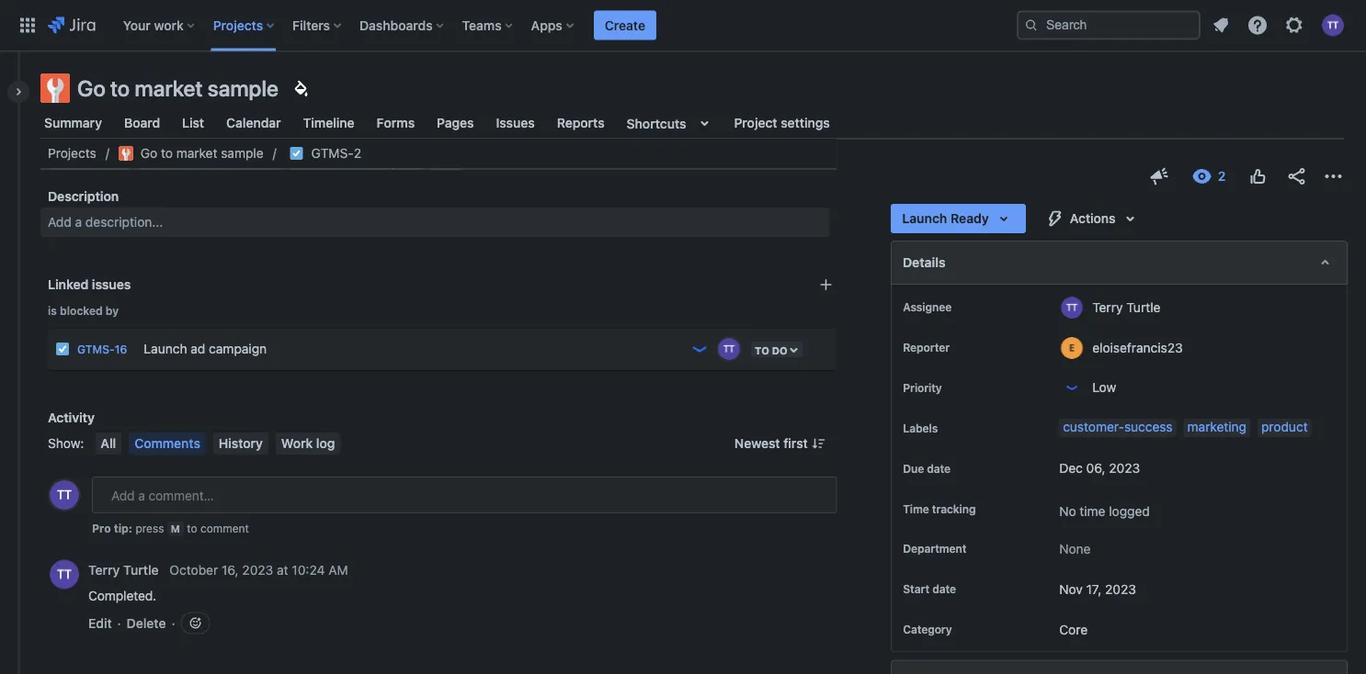 Task type: vqa. For each thing, say whether or not it's contained in the screenshot.


Task type: locate. For each thing, give the bounding box(es) containing it.
am
[[329, 563, 348, 578]]

1 vertical spatial launch
[[144, 341, 187, 356]]

2023 left at
[[242, 563, 273, 578]]

2
[[354, 146, 361, 161]]

october 16, 2023 at 10:24 am
[[169, 563, 348, 578]]

reports
[[557, 115, 605, 131]]

launch inside the launch ready dropdown button
[[902, 211, 947, 226]]

0 vertical spatial 2023
[[1109, 461, 1140, 476]]

0 horizontal spatial launch
[[144, 341, 187, 356]]

due date
[[903, 463, 950, 475]]

0 horizontal spatial go
[[77, 75, 106, 101]]

board link
[[120, 107, 164, 140]]

blocked
[[60, 304, 103, 317]]

issues
[[496, 115, 535, 131]]

attach
[[79, 147, 119, 162]]

1 vertical spatial add
[[48, 214, 72, 229]]

teams
[[462, 17, 502, 33]]

launch for launch ready
[[902, 211, 947, 226]]

0 vertical spatial turtle
[[1126, 300, 1161, 315]]

newest
[[735, 436, 780, 451]]

projects
[[213, 17, 263, 33], [48, 146, 96, 161]]

list
[[182, 115, 204, 131]]

0 horizontal spatial projects
[[48, 146, 96, 161]]

2023 right 06, on the right of page
[[1109, 461, 1140, 476]]

add inside button
[[169, 147, 193, 162]]

go to market sample link
[[118, 143, 264, 165]]

dashboards button
[[354, 11, 451, 40]]

1 horizontal spatial a
[[196, 147, 204, 162]]

success
[[1124, 420, 1173, 435]]

forms link
[[373, 107, 419, 140]]

launch left the ad
[[144, 341, 187, 356]]

nov 17, 2023
[[1059, 582, 1136, 597]]

marketing
[[1187, 420, 1247, 435]]

turtle up completed.
[[123, 563, 159, 578]]

terry turtle up eloisefrancis23
[[1092, 300, 1161, 315]]

1 vertical spatial gtms-
[[77, 343, 115, 356]]

time tracking
[[903, 503, 976, 516]]

labels
[[903, 422, 938, 435]]

gtms-
[[311, 146, 354, 161], [77, 343, 115, 356]]

sample up "calendar"
[[208, 75, 279, 101]]

issues
[[92, 277, 131, 292]]

sample down calendar link
[[221, 146, 264, 161]]

history button
[[213, 433, 268, 455]]

reporter pin to top. only you can see pinned fields. image
[[953, 340, 968, 355]]

a left child
[[196, 147, 204, 162]]

a down description
[[75, 214, 82, 229]]

tab list
[[29, 107, 1356, 140]]

2 horizontal spatial to
[[187, 522, 197, 535]]

work
[[154, 17, 184, 33]]

add reaction image
[[188, 616, 203, 631]]

2 issue from the left
[[350, 147, 381, 162]]

primary element
[[11, 0, 1017, 51]]

date right the start
[[932, 583, 956, 596]]

customer-
[[1063, 420, 1124, 435]]

list link
[[179, 107, 208, 140]]

menu bar
[[91, 433, 344, 455]]

0 vertical spatial terry turtle
[[1092, 300, 1161, 315]]

actions image
[[1322, 166, 1344, 188]]

to right 'm'
[[187, 522, 197, 535]]

all
[[101, 436, 116, 451]]

date for start date
[[932, 583, 956, 596]]

0 horizontal spatial turtle
[[123, 563, 159, 578]]

1 vertical spatial projects
[[48, 146, 96, 161]]

gtms- for 16
[[77, 343, 115, 356]]

market up list
[[135, 75, 203, 101]]

0 horizontal spatial issue
[[240, 147, 271, 162]]

0 vertical spatial projects
[[213, 17, 263, 33]]

go inside go to market sample 'link'
[[141, 146, 157, 161]]

category
[[903, 624, 952, 637]]

0 horizontal spatial terry
[[88, 563, 120, 578]]

terry down details element
[[1092, 300, 1123, 315]]

copy link to issue image
[[358, 145, 372, 160]]

task image
[[289, 146, 304, 161]]

2023 right 17,
[[1105, 582, 1136, 597]]

go right 'go to market sample' image
[[141, 146, 157, 161]]

0 vertical spatial a
[[196, 147, 204, 162]]

time
[[1080, 504, 1105, 520]]

project settings link
[[731, 107, 834, 140]]

launch up details
[[902, 211, 947, 226]]

activity
[[48, 410, 95, 425]]

projects right work
[[213, 17, 263, 33]]

1 horizontal spatial gtms-
[[311, 146, 354, 161]]

2 vertical spatial 2023
[[1105, 582, 1136, 597]]

1 horizontal spatial to
[[161, 146, 173, 161]]

1 horizontal spatial terry turtle
[[1092, 300, 1161, 315]]

launch ready button
[[891, 204, 1026, 234]]

give feedback image
[[1149, 166, 1171, 188]]

add
[[169, 147, 193, 162], [48, 214, 72, 229]]

no time logged
[[1059, 504, 1150, 520]]

1 vertical spatial sample
[[221, 146, 264, 161]]

go up the summary
[[77, 75, 106, 101]]

edit button
[[88, 614, 112, 633]]

go to market sample image
[[118, 146, 133, 161]]

actions button
[[1033, 204, 1152, 234]]

terry
[[1092, 300, 1123, 315], [88, 563, 120, 578]]

no
[[1059, 504, 1076, 520]]

1 issue from the left
[[240, 147, 271, 162]]

linked
[[48, 277, 89, 292]]

pages
[[437, 115, 474, 131]]

date for due date
[[927, 463, 950, 475]]

market
[[135, 75, 203, 101], [176, 146, 217, 161]]

date
[[927, 463, 950, 475], [932, 583, 956, 596]]

1 horizontal spatial launch
[[902, 211, 947, 226]]

date left due date pin to top. only you can see pinned fields. icon
[[927, 463, 950, 475]]

terry turtle up completed.
[[88, 563, 159, 578]]

1 vertical spatial go
[[141, 146, 157, 161]]

board
[[124, 115, 160, 131]]

newest first button
[[724, 433, 838, 455]]

go to market sample down list link on the left top of the page
[[141, 146, 264, 161]]

0 vertical spatial gtms-
[[311, 146, 354, 161]]

link issue button
[[290, 140, 394, 170]]

product link
[[1258, 419, 1312, 438]]

1 horizontal spatial issue
[[350, 147, 381, 162]]

0 vertical spatial launch
[[902, 211, 947, 226]]

go to market sample
[[77, 75, 279, 101], [141, 146, 264, 161]]

add a description...
[[48, 214, 163, 229]]

to up board
[[110, 75, 130, 101]]

0 horizontal spatial to
[[110, 75, 130, 101]]

0 horizontal spatial a
[[75, 214, 82, 229]]

add for add a child issue
[[169, 147, 193, 162]]

0 vertical spatial market
[[135, 75, 203, 101]]

1 horizontal spatial add
[[169, 147, 193, 162]]

1 vertical spatial terry turtle
[[88, 563, 159, 578]]

customer-success
[[1063, 420, 1173, 435]]

0 vertical spatial add
[[169, 147, 193, 162]]

go
[[77, 75, 106, 101], [141, 146, 157, 161]]

0 vertical spatial go
[[77, 75, 106, 101]]

go to market sample inside 'link'
[[141, 146, 264, 161]]

add down list link on the left top of the page
[[169, 147, 193, 162]]

1 vertical spatial date
[[932, 583, 956, 596]]

1 horizontal spatial turtle
[[1126, 300, 1161, 315]]

turtle up eloisefrancis23
[[1126, 300, 1161, 315]]

to down board "link"
[[161, 146, 173, 161]]

1 vertical spatial market
[[176, 146, 217, 161]]

projects for the projects popup button
[[213, 17, 263, 33]]

0 horizontal spatial gtms-
[[77, 343, 115, 356]]

add a child issue
[[169, 147, 271, 162]]

link web pages and more image
[[394, 140, 424, 170]]

a for child
[[196, 147, 204, 162]]

all button
[[95, 433, 122, 455]]

banner containing your work
[[0, 0, 1367, 51]]

details element
[[891, 241, 1348, 285]]

work log
[[281, 436, 335, 451]]

is
[[48, 304, 57, 317]]

market down list link on the left top of the page
[[176, 146, 217, 161]]

1 vertical spatial go to market sample
[[141, 146, 264, 161]]

1 vertical spatial 2023
[[242, 563, 273, 578]]

create button
[[594, 11, 657, 40]]

none
[[1059, 542, 1091, 557]]

sample inside 'link'
[[221, 146, 264, 161]]

filters button
[[287, 11, 349, 40]]

a for description...
[[75, 214, 82, 229]]

low
[[1092, 380, 1116, 395]]

attach button
[[48, 140, 130, 170]]

your work
[[123, 17, 184, 33]]

turtle
[[1126, 300, 1161, 315], [123, 563, 159, 578]]

0 vertical spatial date
[[927, 463, 950, 475]]

banner
[[0, 0, 1367, 51]]

2023 for 06,
[[1109, 461, 1140, 476]]

0 vertical spatial terry
[[1092, 300, 1123, 315]]

projects inside popup button
[[213, 17, 263, 33]]

labels pin to top. only you can see pinned fields. image
[[941, 421, 956, 436]]

a inside button
[[196, 147, 204, 162]]

launch for launch ad campaign
[[144, 341, 187, 356]]

0 horizontal spatial add
[[48, 214, 72, 229]]

notifications image
[[1210, 14, 1232, 36]]

start
[[903, 583, 929, 596]]

dec 06, 2023
[[1059, 461, 1140, 476]]

1 horizontal spatial go
[[141, 146, 157, 161]]

at
[[277, 563, 288, 578]]

projects down summary link
[[48, 146, 96, 161]]

0 vertical spatial to
[[110, 75, 130, 101]]

newest first image
[[812, 436, 826, 451]]

1 vertical spatial to
[[161, 146, 173, 161]]

summary
[[44, 115, 102, 131]]

time
[[903, 503, 929, 516]]

description
[[48, 189, 119, 204]]

1 vertical spatial turtle
[[123, 563, 159, 578]]

create
[[605, 17, 646, 33]]

1 horizontal spatial projects
[[213, 17, 263, 33]]

1 vertical spatial a
[[75, 214, 82, 229]]

terry up completed.
[[88, 563, 120, 578]]

pro
[[92, 522, 111, 535]]

launch inside launch ad campaign link
[[144, 341, 187, 356]]

jira image
[[48, 14, 95, 36], [48, 14, 95, 36]]

add down description
[[48, 214, 72, 229]]

go to market sample up list
[[77, 75, 279, 101]]

vote options: no one has voted for this issue yet. image
[[1247, 166, 1269, 188]]



Task type: describe. For each thing, give the bounding box(es) containing it.
calendar link
[[223, 107, 285, 140]]

first
[[784, 436, 808, 451]]

2023 for 16,
[[242, 563, 273, 578]]

market inside 'link'
[[176, 146, 217, 161]]

tracking
[[932, 503, 976, 516]]

2 vertical spatial to
[[187, 522, 197, 535]]

show:
[[48, 436, 84, 451]]

completed.
[[88, 588, 156, 603]]

your
[[123, 17, 151, 33]]

gtms-2
[[311, 146, 361, 161]]

due
[[903, 463, 924, 475]]

logged
[[1109, 504, 1150, 520]]

add a child issue button
[[137, 140, 282, 170]]

issue type: task image
[[55, 342, 70, 356]]

shortcuts
[[627, 116, 686, 131]]

share image
[[1286, 166, 1308, 188]]

description...
[[85, 214, 163, 229]]

projects for projects link
[[48, 146, 96, 161]]

06,
[[1086, 461, 1105, 476]]

17,
[[1086, 582, 1101, 597]]

Search field
[[1017, 11, 1201, 40]]

filters
[[293, 17, 330, 33]]

0 horizontal spatial terry turtle
[[88, 563, 159, 578]]

work
[[281, 436, 313, 451]]

launch ad campaign
[[144, 341, 267, 356]]

is blocked by
[[48, 304, 119, 317]]

terry turtle image
[[718, 338, 740, 360]]

log
[[316, 436, 335, 451]]

issue inside link issue button
[[350, 147, 381, 162]]

marketing link
[[1184, 419, 1250, 438]]

comment
[[200, 522, 249, 535]]

product
[[1261, 420, 1308, 435]]

dec
[[1059, 461, 1083, 476]]

child
[[207, 147, 236, 162]]

department
[[903, 543, 966, 556]]

sidebar navigation image
[[0, 74, 40, 110]]

reports link
[[553, 107, 608, 140]]

to inside go to market sample 'link'
[[161, 146, 173, 161]]

project
[[734, 115, 778, 131]]

link issue
[[321, 147, 381, 162]]

time tracking pin to top. only you can see pinned fields. image
[[979, 502, 994, 517]]

tip:
[[114, 522, 132, 535]]

10:24
[[292, 563, 325, 578]]

forms
[[377, 115, 415, 131]]

gtms-16
[[77, 343, 127, 356]]

2023 for 17,
[[1105, 582, 1136, 597]]

0 vertical spatial sample
[[208, 75, 279, 101]]

Add a comment… field
[[92, 477, 838, 514]]

customer-success link
[[1059, 419, 1176, 438]]

add app image
[[431, 141, 460, 170]]

menu bar containing all
[[91, 433, 344, 455]]

details
[[903, 255, 946, 270]]

due date pin to top. only you can see pinned fields. image
[[954, 462, 969, 476]]

appswitcher icon image
[[17, 14, 39, 36]]

delete button
[[127, 614, 166, 633]]

by
[[106, 304, 119, 317]]

priority: low image
[[691, 340, 709, 358]]

1 vertical spatial terry
[[88, 563, 120, 578]]

reporter
[[903, 341, 950, 354]]

settings image
[[1284, 14, 1306, 36]]

ready
[[950, 211, 989, 226]]

help image
[[1247, 14, 1269, 36]]

apps button
[[526, 11, 581, 40]]

priority
[[903, 382, 942, 395]]

shortcuts button
[[623, 107, 720, 140]]

gtms- for 2
[[311, 146, 354, 161]]

launch ad campaign link
[[136, 331, 683, 367]]

copy link to comment image
[[352, 562, 367, 577]]

projects button
[[208, 11, 282, 40]]

1 horizontal spatial terry
[[1092, 300, 1123, 315]]

dashboards
[[360, 17, 433, 33]]

link an issue image
[[819, 277, 834, 292]]

october
[[169, 563, 218, 578]]

search image
[[1024, 18, 1039, 33]]

summary link
[[40, 107, 106, 140]]

nov
[[1059, 582, 1083, 597]]

eloisefrancis23
[[1092, 340, 1183, 355]]

actions
[[1070, 211, 1116, 226]]

ad
[[191, 341, 205, 356]]

campaign
[[209, 341, 267, 356]]

delete
[[127, 616, 166, 631]]

comments
[[134, 436, 200, 451]]

gtms-2 link
[[311, 143, 361, 165]]

projects link
[[48, 143, 96, 165]]

timeline
[[303, 115, 355, 131]]

timeline link
[[299, 107, 358, 140]]

link
[[321, 147, 346, 162]]

profile image of terry turtle image
[[50, 480, 79, 510]]

add for add a description...
[[48, 214, 72, 229]]

tab list containing summary
[[29, 107, 1356, 140]]

your work button
[[117, 11, 202, 40]]

press
[[136, 522, 164, 535]]

apps
[[531, 17, 563, 33]]

issue inside add a child issue button
[[240, 147, 271, 162]]

your profile and settings image
[[1322, 14, 1344, 36]]

set background color image
[[290, 77, 312, 99]]

start date
[[903, 583, 956, 596]]

core
[[1059, 622, 1087, 638]]

16
[[115, 343, 127, 356]]

comments button
[[129, 433, 206, 455]]

0 vertical spatial go to market sample
[[77, 75, 279, 101]]

16,
[[222, 563, 239, 578]]

pro tip: press m to comment
[[92, 522, 249, 535]]



